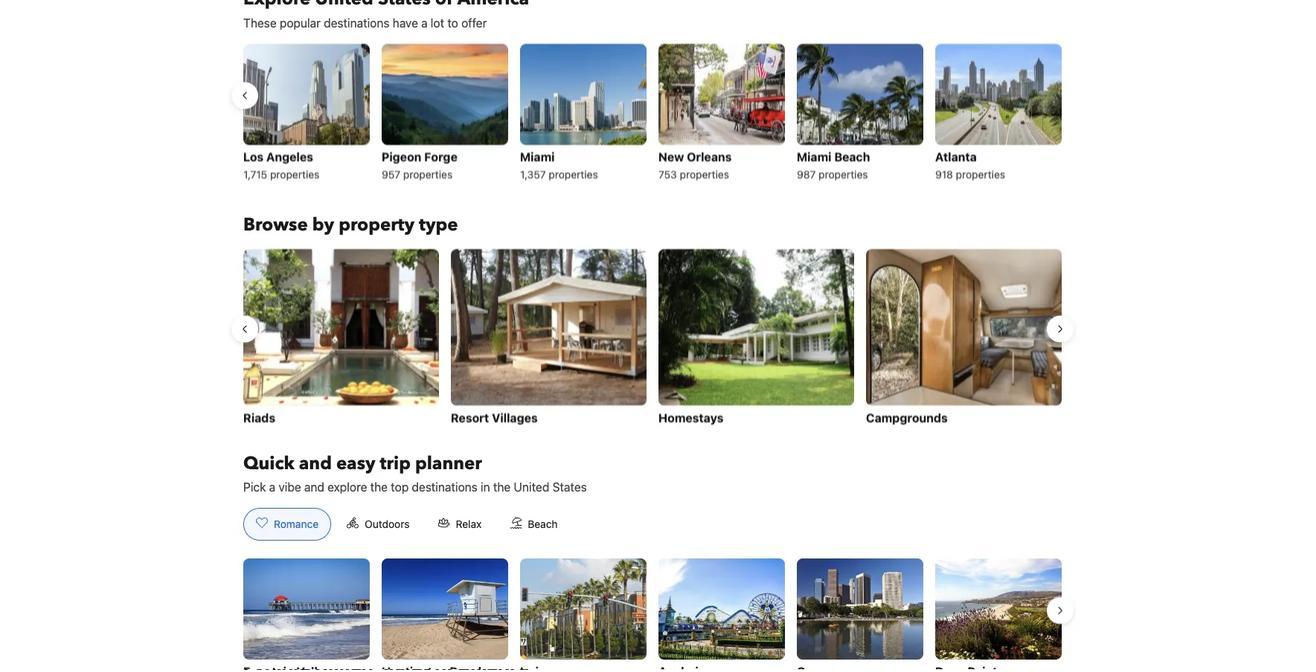 Task type: locate. For each thing, give the bounding box(es) containing it.
properties down angeles
[[270, 168, 319, 180]]

1 properties from the left
[[270, 168, 319, 180]]

villages
[[492, 410, 538, 424]]

browse by property type
[[243, 213, 458, 237]]

campgrounds
[[866, 410, 948, 424]]

1 vertical spatial region
[[231, 243, 1074, 434]]

1 vertical spatial destinations
[[412, 480, 478, 494]]

2 region from the top
[[231, 243, 1074, 434]]

0 horizontal spatial a
[[269, 480, 275, 494]]

properties right 987
[[819, 168, 868, 180]]

properties down forge
[[403, 168, 453, 180]]

united
[[514, 480, 549, 494]]

and
[[299, 451, 332, 476], [304, 480, 324, 494]]

properties inside new orleans 753 properties
[[680, 168, 729, 180]]

2 properties from the left
[[403, 168, 453, 180]]

properties for los
[[270, 168, 319, 180]]

6 properties from the left
[[956, 168, 1005, 180]]

tab list
[[231, 508, 582, 542]]

pigeon forge 957 properties
[[382, 150, 457, 180]]

the left top on the bottom of the page
[[370, 480, 388, 494]]

0 horizontal spatial miami
[[520, 150, 555, 164]]

romance button
[[243, 508, 331, 541]]

miami 1,357 properties
[[520, 150, 598, 180]]

1,357
[[520, 168, 546, 180]]

1 miami from the left
[[520, 150, 555, 164]]

properties inside miami beach 987 properties
[[819, 168, 868, 180]]

properties inside atlanta 918 properties
[[956, 168, 1005, 180]]

753
[[658, 168, 677, 180]]

1 the from the left
[[370, 480, 388, 494]]

quick and easy trip planner pick a vibe and explore the top destinations in the united states
[[243, 451, 587, 494]]

miami up 1,357
[[520, 150, 555, 164]]

los angeles 1,715 properties
[[243, 150, 319, 180]]

a left vibe
[[269, 480, 275, 494]]

properties inside pigeon forge 957 properties
[[403, 168, 453, 180]]

to
[[447, 16, 458, 30]]

0 horizontal spatial the
[[370, 480, 388, 494]]

homestays link
[[658, 249, 854, 428]]

destinations left have
[[324, 16, 390, 30]]

the
[[370, 480, 388, 494], [493, 480, 511, 494]]

2 vertical spatial region
[[231, 553, 1074, 670]]

1 horizontal spatial destinations
[[412, 480, 478, 494]]

homestays
[[658, 410, 724, 424]]

properties for new
[[680, 168, 729, 180]]

1 vertical spatial a
[[269, 480, 275, 494]]

a inside the quick and easy trip planner pick a vibe and explore the top destinations in the united states
[[269, 480, 275, 494]]

relax button
[[425, 508, 494, 541]]

the right in
[[493, 480, 511, 494]]

properties down orleans
[[680, 168, 729, 180]]

0 horizontal spatial beach
[[528, 518, 558, 530]]

and right vibe
[[304, 480, 324, 494]]

destinations inside the quick and easy trip planner pick a vibe and explore the top destinations in the united states
[[412, 480, 478, 494]]

and up vibe
[[299, 451, 332, 476]]

1 horizontal spatial beach
[[834, 150, 870, 164]]

0 vertical spatial beach
[[834, 150, 870, 164]]

properties
[[270, 168, 319, 180], [403, 168, 453, 180], [549, 168, 598, 180], [680, 168, 729, 180], [819, 168, 868, 180], [956, 168, 1005, 180]]

forge
[[424, 150, 457, 164]]

miami for 1,357
[[520, 150, 555, 164]]

0 vertical spatial region
[[231, 38, 1074, 189]]

1 vertical spatial beach
[[528, 518, 558, 530]]

miami
[[520, 150, 555, 164], [797, 150, 831, 164]]

5 properties from the left
[[819, 168, 868, 180]]

tab list containing romance
[[231, 508, 582, 542]]

0 vertical spatial a
[[421, 16, 428, 30]]

top
[[391, 480, 409, 494]]

miami inside miami 1,357 properties
[[520, 150, 555, 164]]

4 properties from the left
[[680, 168, 729, 180]]

type
[[419, 213, 458, 237]]

angeles
[[266, 150, 313, 164]]

outdoors
[[365, 518, 410, 530]]

vibe
[[279, 480, 301, 494]]

2 miami from the left
[[797, 150, 831, 164]]

a left the lot at the left of page
[[421, 16, 428, 30]]

region containing los angeles
[[231, 38, 1074, 189]]

properties down atlanta
[[956, 168, 1005, 180]]

new orleans 753 properties
[[658, 150, 732, 180]]

los
[[243, 150, 264, 164]]

riads link
[[243, 249, 439, 428]]

1 horizontal spatial a
[[421, 16, 428, 30]]

1 horizontal spatial the
[[493, 480, 511, 494]]

properties inside los angeles 1,715 properties
[[270, 168, 319, 180]]

1 region from the top
[[231, 38, 1074, 189]]

trip
[[380, 451, 411, 476]]

region
[[231, 38, 1074, 189], [231, 243, 1074, 434], [231, 553, 1074, 670]]

easy
[[336, 451, 375, 476]]

planner
[[415, 451, 482, 476]]

destinations
[[324, 16, 390, 30], [412, 480, 478, 494]]

0 horizontal spatial destinations
[[324, 16, 390, 30]]

beach
[[834, 150, 870, 164], [528, 518, 558, 530]]

destinations down planner
[[412, 480, 478, 494]]

properties for pigeon
[[403, 168, 453, 180]]

a
[[421, 16, 428, 30], [269, 480, 275, 494]]

1 horizontal spatial miami
[[797, 150, 831, 164]]

miami up 987
[[797, 150, 831, 164]]

3 region from the top
[[231, 553, 1074, 670]]

relax
[[456, 518, 482, 530]]

properties right 1,357
[[549, 168, 598, 180]]

miami inside miami beach 987 properties
[[797, 150, 831, 164]]

3 properties from the left
[[549, 168, 598, 180]]

properties for miami
[[819, 168, 868, 180]]



Task type: describe. For each thing, give the bounding box(es) containing it.
atlanta 918 properties
[[935, 150, 1005, 180]]

beach button
[[497, 508, 570, 541]]

campgrounds link
[[866, 249, 1062, 428]]

1 vertical spatial and
[[304, 480, 324, 494]]

2 the from the left
[[493, 480, 511, 494]]

riads
[[243, 410, 275, 424]]

orleans
[[687, 150, 732, 164]]

0 vertical spatial destinations
[[324, 16, 390, 30]]

resort
[[451, 410, 489, 424]]

have
[[393, 16, 418, 30]]

beach inside button
[[528, 518, 558, 530]]

1,715
[[243, 168, 267, 180]]

these popular destinations have a lot to offer
[[243, 16, 487, 30]]

browse
[[243, 213, 308, 237]]

property
[[339, 213, 414, 237]]

beach inside miami beach 987 properties
[[834, 150, 870, 164]]

pigeon
[[382, 150, 421, 164]]

lot
[[431, 16, 444, 30]]

miami beach 987 properties
[[797, 150, 870, 180]]

pick
[[243, 480, 266, 494]]

by
[[312, 213, 334, 237]]

outdoors button
[[334, 508, 422, 541]]

new
[[658, 150, 684, 164]]

explore
[[328, 480, 367, 494]]

987
[[797, 168, 816, 180]]

in
[[481, 480, 490, 494]]

0 vertical spatial and
[[299, 451, 332, 476]]

miami for beach
[[797, 150, 831, 164]]

properties inside miami 1,357 properties
[[549, 168, 598, 180]]

popular
[[280, 16, 321, 30]]

offer
[[461, 16, 487, 30]]

resort villages link
[[451, 249, 647, 428]]

918
[[935, 168, 953, 180]]

region containing riads
[[231, 243, 1074, 434]]

resort villages
[[451, 410, 538, 424]]

atlanta
[[935, 150, 977, 164]]

these
[[243, 16, 277, 30]]

romance
[[274, 518, 319, 530]]

states
[[552, 480, 587, 494]]

957
[[382, 168, 400, 180]]

quick
[[243, 451, 294, 476]]



Task type: vqa. For each thing, say whether or not it's contained in the screenshot.
2nd miles
no



